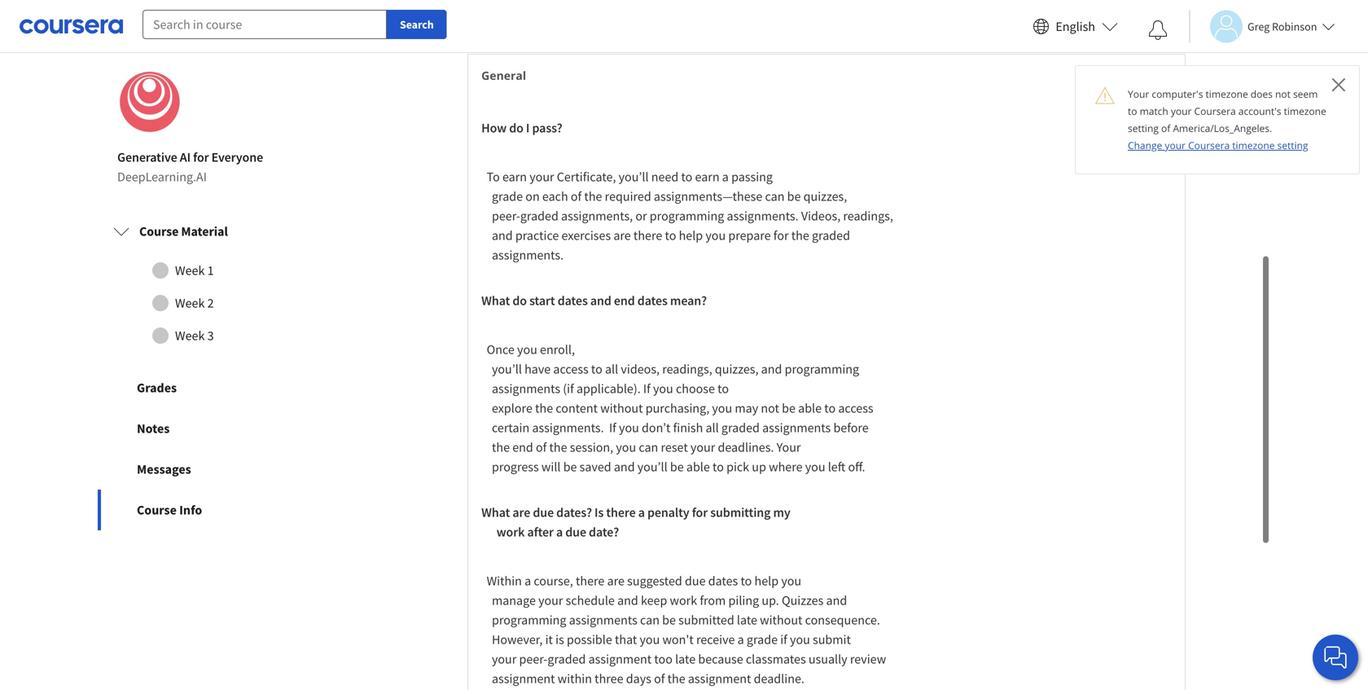 Task type: describe. For each thing, give the bounding box(es) containing it.
dates?
[[557, 497, 592, 513]]

what do start dates and end dates mean?
[[482, 285, 707, 302]]

do for start
[[513, 285, 527, 302]]

saved
[[580, 452, 612, 468]]

consequence.
[[806, 605, 881, 621]]

0 horizontal spatial assignment
[[492, 663, 555, 680]]

within
[[487, 566, 522, 582]]

you left left
[[806, 452, 826, 468]]

once you enroll, you'll have access to all videos, readings, quizzes, and programming assignments (if applicable). if you choose to explore the content without purchasing, you may not be able to access certain assignments.  if you don't finish all graded assignments before the end of the session, you can reset your deadlines. your progress will be saved and you'll be able to pick up where you left off.
[[482, 334, 874, 468]]

a right within
[[525, 566, 531, 582]]

seem
[[1294, 87, 1319, 101]]

of inside once you enroll, you'll have access to all videos, readings, quizzes, and programming assignments (if applicable). if you choose to explore the content without purchasing, you may not be able to access certain assignments.  if you don't finish all graded assignments before the end of the session, you can reset your deadlines. your progress will be saved and you'll be able to pick up where you left off.
[[536, 432, 547, 448]]

applicable).
[[577, 373, 641, 390]]

material
[[181, 223, 228, 240]]

from
[[700, 585, 726, 601]]

there inside within a course, there are suggested due dates to help you manage your schedule and keep work from piling up. quizzes and programming assignments can be submitted late without consequence. however, it is possible that you won't receive a grade if you submit your peer-graded assignment too late because classmates usually review assignment within three days of the assignment deadline.
[[576, 566, 605, 582]]

within
[[558, 663, 592, 680]]

once
[[487, 334, 515, 351]]

ai
[[180, 149, 191, 166]]

to
[[487, 162, 500, 178]]

off.
[[849, 452, 866, 468]]

won't
[[663, 624, 694, 641]]

1 horizontal spatial access
[[839, 393, 874, 409]]

2
[[207, 295, 214, 311]]

that
[[615, 624, 637, 641]]

usually
[[809, 644, 848, 660]]

0 vertical spatial if
[[644, 373, 651, 390]]

0 horizontal spatial able
[[687, 452, 710, 468]]

left
[[828, 452, 846, 468]]

for inside the generative ai for everyone deeplearning.ai
[[193, 149, 209, 166]]

to right choose
[[718, 373, 729, 390]]

to right need
[[682, 162, 693, 178]]

not inside once you enroll, you'll have access to all videos, readings, quizzes, and programming assignments (if applicable). if you choose to explore the content without purchasing, you may not be able to access certain assignments.  if you don't finish all graded assignments before the end of the session, you can reset your deadlines. your progress will be saved and you'll be able to pick up where you left off.
[[761, 393, 780, 409]]

the up assignments,
[[585, 181, 602, 197]]

0 vertical spatial coursera
[[1195, 104, 1237, 118]]

days
[[626, 663, 652, 680]]

due inside within a course, there are suggested due dates to help you manage your schedule and keep work from piling up. quizzes and programming assignments can be submitted late without consequence. however, it is possible that you won't receive a grade if you submit your peer-graded assignment too late because classmates usually review assignment within three days of the assignment deadline.
[[685, 566, 706, 582]]

don't
[[642, 412, 671, 429]]

progress
[[492, 452, 539, 468]]

or
[[636, 201, 647, 217]]

can inside to earn your certificate, you'll need to earn a passing grade on each of the required assignments—these can be quizzes, peer-graded assignments, or programming assignments. videos, readings, and practice exercises are there to help you prepare for the graded assignments.
[[765, 181, 785, 197]]

help center image
[[1326, 648, 1346, 667]]

timezone mismatch warning modal dialog
[[1075, 65, 1361, 174]]

your down course,
[[539, 585, 563, 601]]

dates inside within a course, there are suggested due dates to help you manage your schedule and keep work from piling up. quizzes and programming assignments can be submitted late without consequence. however, it is possible that you won't receive a grade if you submit your peer-graded assignment too late because classmates usually review assignment within three days of the assignment deadline.
[[709, 566, 738, 582]]

greg robinson
[[1248, 19, 1318, 34]]

account's
[[1239, 104, 1282, 118]]

coursera image
[[20, 13, 123, 39]]

grade inside within a course, there are suggested due dates to help you manage your schedule and keep work from piling up. quizzes and programming assignments can be submitted late without consequence. however, it is possible that you won't receive a grade if you submit your peer-graded assignment too late because classmates usually review assignment within three days of the assignment deadline.
[[747, 624, 778, 641]]

how do i pass?
[[482, 113, 563, 129]]

the inside within a course, there are suggested due dates to help you manage your schedule and keep work from piling up. quizzes and programming assignments can be submitted late without consequence. however, it is possible that you won't receive a grade if you submit your peer-graded assignment too late because classmates usually review assignment within three days of the assignment deadline.
[[668, 663, 686, 680]]

0 horizontal spatial setting
[[1128, 121, 1159, 135]]

your computer's timezone does not seem to match your coursera account's timezone setting of america/los_angeles. change your coursera timezone setting
[[1128, 87, 1327, 152]]

0 vertical spatial timezone
[[1206, 87, 1249, 101]]

0 horizontal spatial if
[[609, 412, 617, 429]]

possible
[[567, 624, 613, 641]]

up
[[752, 452, 767, 468]]

before
[[834, 412, 869, 429]]

general
[[482, 60, 526, 76]]

required
[[605, 181, 652, 197]]

what are due dates? is there a penalty for submitting my work after a due date?
[[482, 497, 791, 533]]

readings, inside once you enroll, you'll have access to all videos, readings, quizzes, and programming assignments (if applicable). if you choose to explore the content without purchasing, you may not be able to access certain assignments.  if you don't finish all graded assignments before the end of the session, you can reset your deadlines. your progress will be saved and you'll be able to pick up where you left off.
[[663, 354, 713, 370]]

peer- inside within a course, there are suggested due dates to help you manage your schedule and keep work from piling up. quizzes and programming assignments can be submitted late without consequence. however, it is possible that you won't receive a grade if you submit your peer-graded assignment too late because classmates usually review assignment within three days of the assignment deadline.
[[519, 644, 548, 660]]

up.
[[762, 585, 780, 601]]

course for course info
[[137, 502, 177, 518]]

chat with us image
[[1323, 644, 1349, 671]]

messages
[[137, 461, 191, 478]]

review
[[850, 644, 887, 660]]

1 vertical spatial coursera
[[1189, 139, 1230, 152]]

week 3
[[175, 328, 214, 344]]

greg
[[1248, 19, 1270, 34]]

and inside to earn your certificate, you'll need to earn a passing grade on each of the required assignments—these can be quizzes, peer-graded assignments, or programming assignments. videos, readings, and practice exercises are there to help you prepare for the graded assignments.
[[492, 220, 513, 236]]

schedule
[[566, 585, 615, 601]]

practice
[[516, 220, 559, 236]]

week 1
[[175, 263, 214, 279]]

deadlines.
[[718, 432, 774, 448]]

course info link
[[98, 490, 332, 531]]

you left may
[[712, 393, 733, 409]]

certificate,
[[557, 162, 616, 178]]

how
[[482, 113, 507, 129]]

for inside what are due dates? is there a penalty for submitting my work after a due date?
[[692, 497, 708, 513]]

submit
[[813, 624, 851, 641]]

explore
[[492, 393, 533, 409]]

the down videos,
[[792, 220, 810, 236]]

course material
[[139, 223, 228, 240]]

graded inside within a course, there are suggested due dates to help you manage your schedule and keep work from piling up. quizzes and programming assignments can be submitted late without consequence. however, it is possible that you won't receive a grade if you submit your peer-graded assignment too late because classmates usually review assignment within three days of the assignment deadline.
[[548, 644, 586, 660]]

a right the after
[[556, 517, 563, 533]]

peer- inside to earn your certificate, you'll need to earn a passing grade on each of the required assignments—these can be quizzes, peer-graded assignments, or programming assignments. videos, readings, and practice exercises are there to help you prepare for the graded assignments.
[[492, 201, 521, 217]]

1 vertical spatial all
[[706, 412, 719, 429]]

1 horizontal spatial setting
[[1278, 139, 1309, 152]]

1
[[207, 263, 214, 279]]

programming inside to earn your certificate, you'll need to earn a passing grade on each of the required assignments—these can be quizzes, peer-graded assignments, or programming assignments. videos, readings, and practice exercises are there to help you prepare for the graded assignments.
[[650, 201, 725, 217]]

1 vertical spatial you'll
[[492, 354, 522, 370]]

0 vertical spatial due
[[533, 497, 554, 513]]

be inside within a course, there are suggested due dates to help you manage your schedule and keep work from piling up. quizzes and programming assignments can be submitted late without consequence. however, it is possible that you won't receive a grade if you submit your peer-graded assignment too late because classmates usually review assignment within three days of the assignment deadline.
[[663, 605, 676, 621]]

be inside to earn your certificate, you'll need to earn a passing grade on each of the required assignments—these can be quizzes, peer-graded assignments, or programming assignments. videos, readings, and practice exercises are there to help you prepare for the graded assignments.
[[788, 181, 801, 197]]

the down certain
[[492, 432, 510, 448]]

search button
[[387, 10, 447, 39]]

course,
[[534, 566, 573, 582]]

✕ button
[[1332, 71, 1347, 97]]

deeplearning.ai
[[117, 169, 207, 185]]

change your coursera timezone setting link
[[1128, 139, 1309, 152]]

readings, inside to earn your certificate, you'll need to earn a passing grade on each of the required assignments—these can be quizzes, peer-graded assignments, or programming assignments. videos, readings, and practice exercises are there to help you prepare for the graded assignments.
[[844, 201, 894, 217]]

your inside to earn your certificate, you'll need to earn a passing grade on each of the required assignments—these can be quizzes, peer-graded assignments, or programming assignments. videos, readings, and practice exercises are there to help you prepare for the graded assignments.
[[530, 162, 555, 178]]

end inside once you enroll, you'll have access to all videos, readings, quizzes, and programming assignments (if applicable). if you choose to explore the content without purchasing, you may not be able to access certain assignments.  if you don't finish all graded assignments before the end of the session, you can reset your deadlines. your progress will be saved and you'll be able to pick up where you left off.
[[513, 432, 533, 448]]

you right if at the bottom
[[790, 624, 811, 641]]

manage
[[492, 585, 536, 601]]

content
[[556, 393, 598, 409]]

2 vertical spatial timezone
[[1233, 139, 1275, 152]]

are inside what are due dates? is there a penalty for submitting my work after a due date?
[[513, 497, 531, 513]]

work inside within a course, there are suggested due dates to help you manage your schedule and keep work from piling up. quizzes and programming assignments can be submitted late without consequence. however, it is possible that you won't receive a grade if you submit your peer-graded assignment too late because classmates usually review assignment within three days of the assignment deadline.
[[670, 585, 698, 601]]

to left pick
[[713, 452, 724, 468]]

the right explore
[[535, 393, 553, 409]]

after
[[528, 517, 554, 533]]

(if
[[563, 373, 574, 390]]

graded down videos,
[[812, 220, 851, 236]]

enroll,
[[540, 334, 575, 351]]

you up "purchasing,"
[[653, 373, 674, 390]]

finish
[[673, 412, 703, 429]]

too
[[655, 644, 673, 660]]

within a course, there are suggested due dates to help you manage your schedule and keep work from piling up. quizzes and programming assignments can be submitted late without consequence. however, it is possible that you won't receive a grade if you submit your peer-graded assignment too late because classmates usually review assignment within three days of the assignment deadline.
[[482, 566, 887, 680]]

penalty
[[648, 497, 690, 513]]

prepare
[[729, 220, 771, 236]]

0 horizontal spatial late
[[676, 644, 696, 660]]

your down the computer's
[[1172, 104, 1192, 118]]

a right the receive
[[738, 624, 744, 641]]

do for i
[[509, 113, 524, 129]]

week 3 link
[[113, 320, 317, 352]]

receive
[[697, 624, 735, 641]]

you inside to earn your certificate, you'll need to earn a passing grade on each of the required assignments—these can be quizzes, peer-graded assignments, or programming assignments. videos, readings, and practice exercises are there to help you prepare for the graded assignments.
[[706, 220, 726, 236]]

keep
[[641, 585, 668, 601]]

i
[[526, 113, 530, 129]]

videos,
[[802, 201, 841, 217]]

2 vertical spatial you'll
[[638, 452, 668, 468]]

choose
[[676, 373, 715, 390]]

0 vertical spatial all
[[605, 354, 619, 370]]

info
[[179, 502, 202, 518]]

to down the assignments—these
[[665, 220, 677, 236]]

of inside within a course, there are suggested due dates to help you manage your schedule and keep work from piling up. quizzes and programming assignments can be submitted late without consequence. however, it is possible that you won't receive a grade if you submit your peer-graded assignment too late because classmates usually review assignment within three days of the assignment deadline.
[[654, 663, 665, 680]]

week for week 3
[[175, 328, 205, 344]]

you up too
[[640, 624, 660, 641]]



Task type: vqa. For each thing, say whether or not it's contained in the screenshot.
Home link
no



Task type: locate. For each thing, give the bounding box(es) containing it.
notes link
[[98, 408, 332, 449]]

deeplearning.ai image
[[117, 69, 183, 135]]

0 vertical spatial are
[[614, 220, 631, 236]]

quizzes, inside once you enroll, you'll have access to all videos, readings, quizzes, and programming assignments (if applicable). if you choose to explore the content without purchasing, you may not be able to access certain assignments.  if you don't finish all graded assignments before the end of the session, you can reset your deadlines. your progress will be saved and you'll be able to pick up where you left off.
[[715, 354, 759, 370]]

work inside what are due dates? is there a penalty for submitting my work after a due date?
[[497, 517, 525, 533]]

can down don't
[[639, 432, 659, 448]]

1 horizontal spatial assignments
[[569, 605, 638, 621]]

of up will
[[536, 432, 547, 448]]

on
[[526, 181, 540, 197]]

0 vertical spatial assignments.
[[727, 201, 799, 217]]

for inside to earn your certificate, you'll need to earn a passing grade on each of the required assignments—these can be quizzes, peer-graded assignments, or programming assignments. videos, readings, and practice exercises are there to help you prepare for the graded assignments.
[[774, 220, 789, 236]]

0 horizontal spatial dates
[[558, 285, 588, 302]]

to inside your computer's timezone does not seem to match your coursera account's timezone setting of america/los_angeles. change your coursera timezone setting
[[1128, 104, 1138, 118]]

what left start
[[482, 285, 510, 302]]

1 vertical spatial not
[[761, 393, 780, 409]]

for right ai
[[193, 149, 209, 166]]

1 horizontal spatial not
[[1276, 87, 1291, 101]]

timezone down seem
[[1285, 104, 1327, 118]]

if up session,
[[609, 412, 617, 429]]

1 horizontal spatial work
[[670, 585, 698, 601]]

0 vertical spatial not
[[1276, 87, 1291, 101]]

0 vertical spatial programming
[[650, 201, 725, 217]]

grades link
[[98, 368, 332, 408]]

messages link
[[98, 449, 332, 490]]

1 vertical spatial access
[[839, 393, 874, 409]]

your up match
[[1128, 87, 1150, 101]]

mean?
[[670, 285, 707, 302]]

1 horizontal spatial end
[[614, 285, 635, 302]]

peer- up practice
[[492, 201, 521, 217]]

your right change
[[1165, 139, 1186, 152]]

do left start
[[513, 285, 527, 302]]

able right may
[[799, 393, 822, 409]]

generative
[[117, 149, 177, 166]]

1 horizontal spatial help
[[755, 566, 779, 582]]

quizzes, up may
[[715, 354, 759, 370]]

0 vertical spatial quizzes,
[[804, 181, 848, 197]]

to up the before
[[825, 393, 836, 409]]

0 vertical spatial grade
[[492, 181, 523, 197]]

due up from
[[685, 566, 706, 582]]

coursera down america/los_angeles.
[[1189, 139, 1230, 152]]

assignments. down content
[[532, 412, 604, 429]]

2 vertical spatial can
[[640, 605, 660, 621]]

without down applicable).
[[601, 393, 643, 409]]

setting down account's
[[1278, 139, 1309, 152]]

you left don't
[[619, 412, 639, 429]]

you right session,
[[616, 432, 636, 448]]

are inside to earn your certificate, you'll need to earn a passing grade on each of the required assignments—these can be quizzes, peer-graded assignments, or programming assignments. videos, readings, and practice exercises are there to help you prepare for the graded assignments.
[[614, 220, 631, 236]]

✕
[[1332, 71, 1347, 97]]

0 vertical spatial help
[[679, 220, 703, 236]]

2 vertical spatial week
[[175, 328, 205, 344]]

to left match
[[1128, 104, 1138, 118]]

work left the after
[[497, 517, 525, 533]]

you'll
[[619, 162, 649, 178], [492, 354, 522, 370], [638, 452, 668, 468]]

there right is
[[606, 497, 636, 513]]

0 horizontal spatial your
[[777, 432, 801, 448]]

all up applicable).
[[605, 354, 619, 370]]

certain
[[492, 412, 530, 429]]

quizzes, inside to earn your certificate, you'll need to earn a passing grade on each of the required assignments—these can be quizzes, peer-graded assignments, or programming assignments. videos, readings, and practice exercises are there to help you prepare for the graded assignments.
[[804, 181, 848, 197]]

assignments. down practice
[[492, 240, 564, 256]]

exercises
[[562, 220, 611, 236]]

2 vertical spatial for
[[692, 497, 708, 513]]

1 vertical spatial readings,
[[663, 354, 713, 370]]

1 horizontal spatial assignment
[[589, 644, 652, 660]]

0 horizontal spatial earn
[[503, 162, 527, 178]]

work
[[497, 517, 525, 533], [670, 585, 698, 601]]

1 horizontal spatial programming
[[650, 201, 725, 217]]

of inside your computer's timezone does not seem to match your coursera account's timezone setting of america/los_angeles. change your coursera timezone setting
[[1162, 121, 1171, 135]]

assignments,
[[561, 201, 633, 217]]

can down keep on the bottom
[[640, 605, 660, 621]]

0 vertical spatial late
[[737, 605, 758, 621]]

late
[[737, 605, 758, 621], [676, 644, 696, 660]]

0 vertical spatial there
[[634, 220, 663, 236]]

1 vertical spatial week
[[175, 295, 205, 311]]

are up the after
[[513, 497, 531, 513]]

submitting
[[711, 497, 771, 513]]

3
[[207, 328, 214, 344]]

what for what are due dates? is there a penalty for submitting my work after a due date?
[[482, 497, 510, 513]]

course
[[139, 223, 179, 240], [137, 502, 177, 518]]

week for week 1
[[175, 263, 205, 279]]

without up if at the bottom
[[760, 605, 803, 621]]

assignment down however,
[[492, 663, 555, 680]]

1 horizontal spatial able
[[799, 393, 822, 409]]

without inside within a course, there are suggested due dates to help you manage your schedule and keep work from piling up. quizzes and programming assignments can be submitted late without consequence. however, it is possible that you won't receive a grade if you submit your peer-graded assignment too late because classmates usually review assignment within three days of the assignment deadline.
[[760, 605, 803, 621]]

assignments up where
[[763, 412, 831, 429]]

0 vertical spatial your
[[1128, 87, 1150, 101]]

you'll down once
[[492, 354, 522, 370]]

due
[[533, 497, 554, 513], [566, 517, 587, 533], [685, 566, 706, 582]]

1 what from the top
[[482, 285, 510, 302]]

0 horizontal spatial due
[[533, 497, 554, 513]]

able down reset
[[687, 452, 710, 468]]

you up 'quizzes' in the bottom right of the page
[[782, 566, 802, 582]]

submitted
[[679, 605, 735, 621]]

course inside dropdown button
[[139, 223, 179, 240]]

what
[[482, 285, 510, 302], [482, 497, 510, 513]]

to up the piling
[[741, 566, 752, 582]]

there inside to earn your certificate, you'll need to earn a passing grade on each of the required assignments—these can be quizzes, peer-graded assignments, or programming assignments. videos, readings, and practice exercises are there to help you prepare for the graded assignments.
[[634, 220, 663, 236]]

assignments. inside once you enroll, you'll have access to all videos, readings, quizzes, and programming assignments (if applicable). if you choose to explore the content without purchasing, you may not be able to access certain assignments.  if you don't finish all graded assignments before the end of the session, you can reset your deadlines. your progress will be saved and you'll be able to pick up where you left off.
[[532, 412, 604, 429]]

you'll inside to earn your certificate, you'll need to earn a passing grade on each of the required assignments—these can be quizzes, peer-graded assignments, or programming assignments. videos, readings, and practice exercises are there to help you prepare for the graded assignments.
[[619, 162, 649, 178]]

graded inside once you enroll, you'll have access to all videos, readings, quizzes, and programming assignments (if applicable). if you choose to explore the content without purchasing, you may not be able to access certain assignments.  if you don't finish all graded assignments before the end of the session, you can reset your deadlines. your progress will be saved and you'll be able to pick up where you left off.
[[722, 412, 760, 429]]

graded up deadlines.
[[722, 412, 760, 429]]

0 vertical spatial can
[[765, 181, 785, 197]]

1 vertical spatial late
[[676, 644, 696, 660]]

earn right to
[[503, 162, 527, 178]]

can
[[765, 181, 785, 197], [639, 432, 659, 448], [640, 605, 660, 621]]

programming inside once you enroll, you'll have access to all videos, readings, quizzes, and programming assignments (if applicable). if you choose to explore the content without purchasing, you may not be able to access certain assignments.  if you don't finish all graded assignments before the end of the session, you can reset your deadlines. your progress will be saved and you'll be able to pick up where you left off.
[[785, 354, 860, 370]]

end up progress
[[513, 432, 533, 448]]

0 horizontal spatial readings,
[[663, 354, 713, 370]]

without inside once you enroll, you'll have access to all videos, readings, quizzes, and programming assignments (if applicable). if you choose to explore the content without purchasing, you may not be able to access certain assignments.  if you don't finish all graded assignments before the end of the session, you can reset your deadlines. your progress will be saved and you'll be able to pick up where you left off.
[[601, 393, 643, 409]]

programming up the before
[[785, 354, 860, 370]]

to inside within a course, there are suggested due dates to help you manage your schedule and keep work from piling up. quizzes and programming assignments can be submitted late without consequence. however, it is possible that you won't receive a grade if you submit your peer-graded assignment too late because classmates usually review assignment within three days of the assignment deadline.
[[741, 566, 752, 582]]

1 vertical spatial able
[[687, 452, 710, 468]]

access up (if
[[554, 354, 589, 370]]

can inside within a course, there are suggested due dates to help you manage your schedule and keep work from piling up. quizzes and programming assignments can be submitted late without consequence. however, it is possible that you won't receive a grade if you submit your peer-graded assignment too late because classmates usually review assignment within three days of the assignment deadline.
[[640, 605, 660, 621]]

not right does
[[1276, 87, 1291, 101]]

0 vertical spatial peer-
[[492, 201, 521, 217]]

robinson
[[1273, 19, 1318, 34]]

the down too
[[668, 663, 686, 680]]

show notifications image
[[1149, 20, 1168, 40]]

all
[[605, 354, 619, 370], [706, 412, 719, 429]]

programming down the assignments—these
[[650, 201, 725, 217]]

help inside within a course, there are suggested due dates to help you manage your schedule and keep work from piling up. quizzes and programming assignments can be submitted late without consequence. however, it is possible that you won't receive a grade if you submit your peer-graded assignment too late because classmates usually review assignment within three days of the assignment deadline.
[[755, 566, 779, 582]]

do
[[509, 113, 524, 129], [513, 285, 527, 302]]

my
[[774, 497, 791, 513]]

0 vertical spatial work
[[497, 517, 525, 533]]

are up schedule
[[607, 566, 625, 582]]

1 vertical spatial timezone
[[1285, 104, 1327, 118]]

videos,
[[621, 354, 660, 370]]

peer- down it
[[519, 644, 548, 660]]

1 horizontal spatial due
[[566, 517, 587, 533]]

1 earn from the left
[[503, 162, 527, 178]]

0 vertical spatial assignments
[[492, 373, 561, 390]]

dates right start
[[558, 285, 588, 302]]

1 week from the top
[[175, 263, 205, 279]]

piling
[[729, 585, 759, 601]]

graded
[[521, 201, 559, 217], [812, 220, 851, 236], [722, 412, 760, 429], [548, 644, 586, 660]]

have
[[525, 354, 551, 370]]

0 vertical spatial you'll
[[619, 162, 649, 178]]

search
[[400, 17, 434, 32]]

america/los_angeles.
[[1174, 121, 1273, 135]]

your down finish
[[691, 432, 716, 448]]

0 vertical spatial for
[[193, 149, 209, 166]]

if down "videos,"
[[644, 373, 651, 390]]

grade left if at the bottom
[[747, 624, 778, 641]]

are down assignments,
[[614, 220, 631, 236]]

because
[[699, 644, 744, 660]]

1 vertical spatial help
[[755, 566, 779, 582]]

your inside once you enroll, you'll have access to all videos, readings, quizzes, and programming assignments (if applicable). if you choose to explore the content without purchasing, you may not be able to access certain assignments.  if you don't finish all graded assignments before the end of the session, you can reset your deadlines. your progress will be saved and you'll be able to pick up where you left off.
[[777, 432, 801, 448]]

assignments down the have
[[492, 373, 561, 390]]

your inside once you enroll, you'll have access to all videos, readings, quizzes, and programming assignments (if applicable). if you choose to explore the content without purchasing, you may not be able to access certain assignments.  if you don't finish all graded assignments before the end of the session, you can reset your deadlines. your progress will be saved and you'll be able to pick up where you left off.
[[691, 432, 716, 448]]

there down or
[[634, 220, 663, 236]]

end
[[614, 285, 635, 302], [513, 432, 533, 448]]

there inside what are due dates? is there a penalty for submitting my work after a due date?
[[606, 497, 636, 513]]

you'll up the required
[[619, 162, 649, 178]]

what down progress
[[482, 497, 510, 513]]

assignment
[[589, 644, 652, 660], [492, 663, 555, 680], [688, 663, 752, 680]]

reset
[[661, 432, 688, 448]]

coursera up america/los_angeles.
[[1195, 104, 1237, 118]]

course left info
[[137, 502, 177, 518]]

it
[[546, 624, 553, 641]]

0 vertical spatial end
[[614, 285, 635, 302]]

you'll down reset
[[638, 452, 668, 468]]

grades
[[137, 380, 177, 396]]

for right penalty
[[692, 497, 708, 513]]

0 horizontal spatial all
[[605, 354, 619, 370]]

help inside to earn your certificate, you'll need to earn a passing grade on each of the required assignments—these can be quizzes, peer-graded assignments, or programming assignments. videos, readings, and practice exercises are there to help you prepare for the graded assignments.
[[679, 220, 703, 236]]

change
[[1128, 139, 1163, 152]]

each
[[543, 181, 568, 197]]

graded down is
[[548, 644, 586, 660]]

warning image
[[1096, 86, 1115, 105]]

0 vertical spatial what
[[482, 285, 510, 302]]

week for week 2
[[175, 295, 205, 311]]

dates up from
[[709, 566, 738, 582]]

1 vertical spatial programming
[[785, 354, 860, 370]]

2 horizontal spatial assignment
[[688, 663, 752, 680]]

2 week from the top
[[175, 295, 205, 311]]

suggested
[[627, 566, 683, 582]]

2 vertical spatial programming
[[492, 605, 567, 621]]

2 vertical spatial there
[[576, 566, 605, 582]]

0 horizontal spatial not
[[761, 393, 780, 409]]

can down passing
[[765, 181, 785, 197]]

1 vertical spatial for
[[774, 220, 789, 236]]

help
[[679, 220, 703, 236], [755, 566, 779, 582]]

assignments. up 'prepare'
[[727, 201, 799, 217]]

are inside within a course, there are suggested due dates to help you manage your schedule and keep work from piling up. quizzes and programming assignments can be submitted late without consequence. however, it is possible that you won't receive a grade if you submit your peer-graded assignment too late because classmates usually review assignment within three days of the assignment deadline.
[[607, 566, 625, 582]]

0 horizontal spatial without
[[601, 393, 643, 409]]

1 vertical spatial due
[[566, 517, 587, 533]]

grade inside to earn your certificate, you'll need to earn a passing grade on each of the required assignments—these can be quizzes, peer-graded assignments, or programming assignments. videos, readings, and practice exercises are there to help you prepare for the graded assignments.
[[492, 181, 523, 197]]

without
[[601, 393, 643, 409], [760, 605, 803, 621]]

1 vertical spatial quizzes,
[[715, 354, 759, 370]]

deadline.
[[754, 663, 805, 680]]

help up up.
[[755, 566, 779, 582]]

your up where
[[777, 432, 801, 448]]

week left 1
[[175, 263, 205, 279]]

timezone up america/los_angeles.
[[1206, 87, 1249, 101]]

late down the piling
[[737, 605, 758, 621]]

for right 'prepare'
[[774, 220, 789, 236]]

start
[[530, 285, 555, 302]]

programming inside within a course, there are suggested due dates to help you manage your schedule and keep work from piling up. quizzes and programming assignments can be submitted late without consequence. however, it is possible that you won't receive a grade if you submit your peer-graded assignment too late because classmates usually review assignment within three days of the assignment deadline.
[[492, 605, 567, 621]]

everyone
[[212, 149, 263, 166]]

week 2
[[175, 295, 214, 311]]

not right may
[[761, 393, 780, 409]]

assignments inside within a course, there are suggested due dates to help you manage your schedule and keep work from piling up. quizzes and programming assignments can be submitted late without consequence. however, it is possible that you won't receive a grade if you submit your peer-graded assignment too late because classmates usually review assignment within three days of the assignment deadline.
[[569, 605, 638, 621]]

can inside once you enroll, you'll have access to all videos, readings, quizzes, and programming assignments (if applicable). if you choose to explore the content without purchasing, you may not be able to access certain assignments.  if you don't finish all graded assignments before the end of the session, you can reset your deadlines. your progress will be saved and you'll be able to pick up where you left off.
[[639, 432, 659, 448]]

Search in course text field
[[143, 10, 387, 39]]

there up schedule
[[576, 566, 605, 582]]

if
[[644, 373, 651, 390], [609, 412, 617, 429]]

0 horizontal spatial quizzes,
[[715, 354, 759, 370]]

coursera
[[1195, 104, 1237, 118], [1189, 139, 1230, 152]]

all right finish
[[706, 412, 719, 429]]

purchasing,
[[646, 393, 710, 409]]

1 vertical spatial if
[[609, 412, 617, 429]]

0 vertical spatial without
[[601, 393, 643, 409]]

2 earn from the left
[[695, 162, 720, 178]]

what inside what are due dates? is there a penalty for submitting my work after a due date?
[[482, 497, 510, 513]]

course for course material
[[139, 223, 179, 240]]

does
[[1251, 87, 1273, 101]]

1 vertical spatial your
[[777, 432, 801, 448]]

not inside your computer's timezone does not seem to match your coursera account's timezone setting of america/los_angeles. change your coursera timezone setting
[[1276, 87, 1291, 101]]

0 horizontal spatial grade
[[492, 181, 523, 197]]

match
[[1140, 104, 1169, 118]]

a left penalty
[[639, 497, 645, 513]]

1 horizontal spatial dates
[[638, 285, 668, 302]]

0 horizontal spatial assignments
[[492, 373, 561, 390]]

of inside to earn your certificate, you'll need to earn a passing grade on each of the required assignments—these can be quizzes, peer-graded assignments, or programming assignments. videos, readings, and practice exercises are there to help you prepare for the graded assignments.
[[571, 181, 582, 197]]

is
[[556, 624, 564, 641]]

1 vertical spatial assignments.
[[492, 240, 564, 256]]

what for what do start dates and end dates mean?
[[482, 285, 510, 302]]

1 horizontal spatial readings,
[[844, 201, 894, 217]]

end left mean?
[[614, 285, 635, 302]]

2 vertical spatial assignments.
[[532, 412, 604, 429]]

of down too
[[654, 663, 665, 680]]

2 horizontal spatial for
[[774, 220, 789, 236]]

passing
[[732, 162, 773, 178]]

1 horizontal spatial if
[[644, 373, 651, 390]]

pass?
[[532, 113, 563, 129]]

may
[[735, 393, 759, 409]]

assignment down that
[[589, 644, 652, 660]]

3 week from the top
[[175, 328, 205, 344]]

if
[[781, 624, 788, 641]]

assignments down schedule
[[569, 605, 638, 621]]

earn
[[503, 162, 527, 178], [695, 162, 720, 178]]

0 horizontal spatial programming
[[492, 605, 567, 621]]

1 vertical spatial are
[[513, 497, 531, 513]]

0 vertical spatial course
[[139, 223, 179, 240]]

english button
[[1027, 0, 1125, 53]]

graded up practice
[[521, 201, 559, 217]]

programming up however,
[[492, 605, 567, 621]]

date?
[[589, 517, 619, 533]]

0 vertical spatial able
[[799, 393, 822, 409]]

classmates
[[746, 644, 806, 660]]

help down the assignments—these
[[679, 220, 703, 236]]

you up the have
[[517, 334, 538, 351]]

0 horizontal spatial help
[[679, 220, 703, 236]]

2 what from the top
[[482, 497, 510, 513]]

course info
[[137, 502, 202, 518]]

0 vertical spatial readings,
[[844, 201, 894, 217]]

able
[[799, 393, 822, 409], [687, 452, 710, 468]]

course left material
[[139, 223, 179, 240]]

work left from
[[670, 585, 698, 601]]

to up applicable).
[[591, 354, 603, 370]]

1 vertical spatial there
[[606, 497, 636, 513]]

week left 2
[[175, 295, 205, 311]]

2 horizontal spatial due
[[685, 566, 706, 582]]

2 vertical spatial assignments
[[569, 605, 638, 621]]

2 horizontal spatial programming
[[785, 354, 860, 370]]

1 vertical spatial grade
[[747, 624, 778, 641]]

0 vertical spatial do
[[509, 113, 524, 129]]

a inside to earn your certificate, you'll need to earn a passing grade on each of the required assignments—these can be quizzes, peer-graded assignments, or programming assignments. videos, readings, and practice exercises are there to help you prepare for the graded assignments.
[[723, 162, 729, 178]]

your down however,
[[492, 644, 517, 660]]

1 horizontal spatial grade
[[747, 624, 778, 641]]

dates left mean?
[[638, 285, 668, 302]]

is
[[595, 497, 604, 513]]

1 vertical spatial assignments
[[763, 412, 831, 429]]

1 vertical spatial work
[[670, 585, 698, 601]]

grade down to
[[492, 181, 523, 197]]

1 vertical spatial peer-
[[519, 644, 548, 660]]

2 horizontal spatial assignments
[[763, 412, 831, 429]]

1 vertical spatial can
[[639, 432, 659, 448]]

a up the assignments—these
[[723, 162, 729, 178]]

your up on
[[530, 162, 555, 178]]

three
[[595, 663, 624, 680]]

programming
[[650, 201, 725, 217], [785, 354, 860, 370], [492, 605, 567, 621]]

to earn your certificate, you'll need to earn a passing grade on each of the required assignments—these can be quizzes, peer-graded assignments, or programming assignments. videos, readings, and practice exercises are there to help you prepare for the graded assignments.
[[482, 162, 894, 256]]

1 horizontal spatial quizzes,
[[804, 181, 848, 197]]

2 horizontal spatial dates
[[709, 566, 738, 582]]

of right each
[[571, 181, 582, 197]]

quizzes,
[[804, 181, 848, 197], [715, 354, 759, 370]]

the up will
[[550, 432, 568, 448]]

your inside your computer's timezone does not seem to match your coursera account's timezone setting of america/los_angeles. change your coursera timezone setting
[[1128, 87, 1150, 101]]

where
[[769, 452, 803, 468]]

generative ai for everyone deeplearning.ai
[[117, 149, 263, 185]]

1 vertical spatial course
[[137, 502, 177, 518]]

1 horizontal spatial without
[[760, 605, 803, 621]]

week left '3'
[[175, 328, 205, 344]]

0 vertical spatial access
[[554, 354, 589, 370]]

readings, up choose
[[663, 354, 713, 370]]

be
[[788, 181, 801, 197], [782, 393, 796, 409], [564, 452, 577, 468], [670, 452, 684, 468], [663, 605, 676, 621]]



